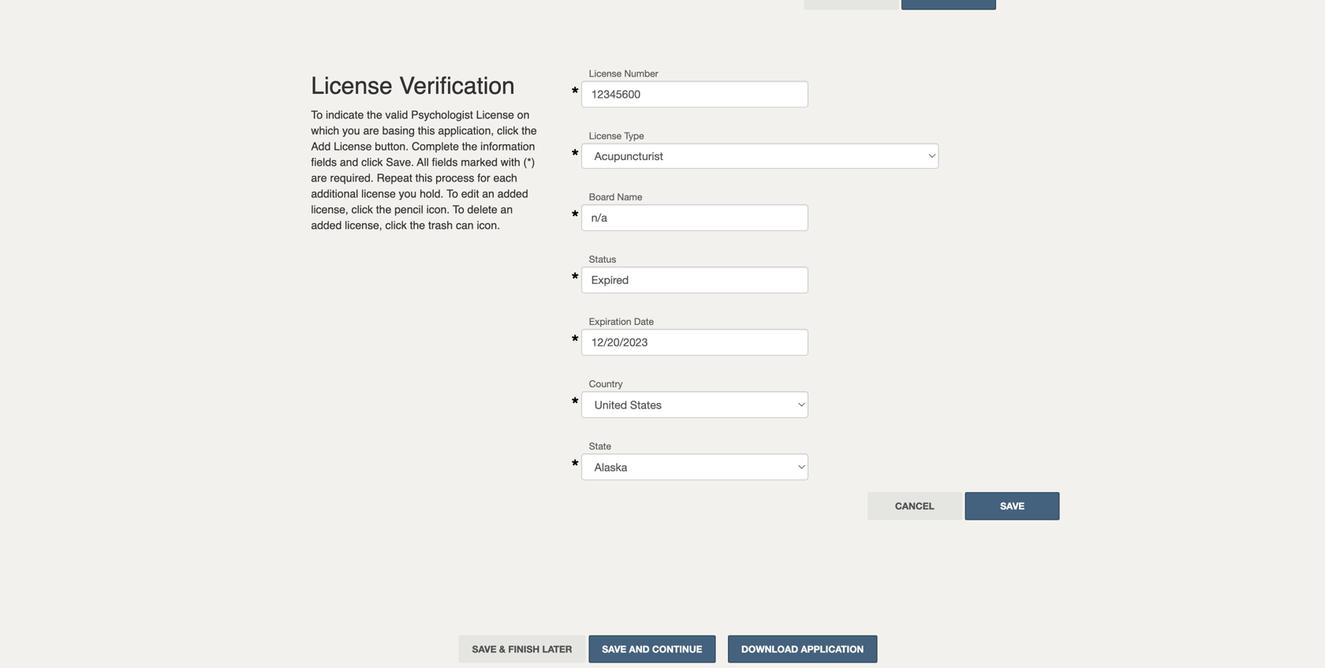 Task type: describe. For each thing, give the bounding box(es) containing it.
the down pencil
[[410, 219, 425, 232]]

additional
[[311, 187, 358, 200]]

psychologist
[[411, 109, 473, 121]]

each
[[493, 172, 517, 184]]

click down 'license'
[[352, 203, 373, 216]]

the down on
[[522, 124, 537, 137]]

1 horizontal spatial an
[[501, 203, 513, 216]]

license for license verification
[[311, 72, 393, 100]]

license left on
[[476, 109, 514, 121]]

save.
[[386, 156, 414, 169]]

1 horizontal spatial are
[[363, 124, 379, 137]]

application
[[801, 643, 864, 655]]

license type
[[589, 130, 644, 141]]

0 vertical spatial license,
[[311, 203, 348, 216]]

date
[[634, 316, 654, 327]]

license up and
[[334, 140, 372, 153]]

expiration date
[[589, 316, 654, 327]]

license verification
[[311, 72, 515, 100]]

country
[[589, 378, 623, 389]]

valid
[[385, 109, 408, 121]]

with
[[501, 156, 520, 169]]

verification
[[399, 72, 515, 100]]

edit
[[461, 187, 479, 200]]

0 horizontal spatial you
[[342, 124, 360, 137]]

License Number text field
[[581, 81, 809, 108]]

required.
[[330, 172, 374, 184]]

repeat
[[377, 172, 412, 184]]

1 vertical spatial this
[[415, 172, 433, 184]]

license for license number
[[589, 68, 622, 79]]

the down application,
[[462, 140, 477, 153]]

for
[[477, 172, 490, 184]]

0 vertical spatial to
[[311, 109, 323, 121]]

expiration
[[589, 316, 631, 327]]

1 horizontal spatial added
[[497, 187, 528, 200]]

click right and
[[361, 156, 383, 169]]

information
[[480, 140, 535, 153]]

delete
[[467, 203, 497, 216]]

button.
[[375, 140, 409, 153]]

the left valid
[[367, 109, 382, 121]]

Expiration Date text field
[[581, 329, 809, 356]]

board
[[589, 191, 615, 202]]

1 vertical spatial added
[[311, 219, 342, 232]]

application,
[[438, 124, 494, 137]]

1 vertical spatial license,
[[345, 219, 382, 232]]

to indicate the valid psychologist license on which you are basing this application, click the add license button. complete the information fields and click save. all fields marked with (*) are required. repeat this process for each additional license you hold. to edit an added license, click the pencil icon. to delete an added license, click the trash can icon.
[[311, 109, 537, 232]]

add
[[311, 140, 331, 153]]

license for license type
[[589, 130, 622, 141]]

and
[[340, 156, 358, 169]]

click down pencil
[[385, 219, 407, 232]]

download  application
[[741, 643, 864, 655]]



Task type: vqa. For each thing, say whether or not it's contained in the screenshot.
fields
yes



Task type: locate. For each thing, give the bounding box(es) containing it.
None button
[[804, 0, 899, 10], [902, 0, 996, 10], [867, 492, 962, 520], [965, 492, 1060, 520], [459, 635, 586, 663], [589, 635, 716, 663], [804, 0, 899, 10], [902, 0, 996, 10], [867, 492, 962, 520], [965, 492, 1060, 520], [459, 635, 586, 663], [589, 635, 716, 663]]

added
[[497, 187, 528, 200], [311, 219, 342, 232]]

this up complete
[[418, 124, 435, 137]]

name
[[617, 191, 642, 202]]

1 fields from the left
[[311, 156, 337, 169]]

license up indicate
[[311, 72, 393, 100]]

fields down complete
[[432, 156, 458, 169]]

added down "each"
[[497, 187, 528, 200]]

license, down 'license'
[[345, 219, 382, 232]]

0 horizontal spatial added
[[311, 219, 342, 232]]

1 horizontal spatial you
[[399, 187, 417, 200]]

to up can
[[453, 203, 464, 216]]

1 vertical spatial icon.
[[477, 219, 500, 232]]

board name
[[589, 191, 642, 202]]

0 vertical spatial an
[[482, 187, 494, 200]]

Status text field
[[581, 267, 809, 294]]

the down 'license'
[[376, 203, 391, 216]]

1 vertical spatial to
[[447, 187, 458, 200]]

download  application link
[[728, 635, 877, 663]]

complete
[[412, 140, 459, 153]]

2 fields from the left
[[432, 156, 458, 169]]

marked
[[461, 156, 498, 169]]

1 vertical spatial you
[[399, 187, 417, 200]]

(*)
[[523, 156, 535, 169]]

Board Name text field
[[581, 204, 809, 231]]

pencil
[[395, 203, 423, 216]]

0 vertical spatial icon.
[[426, 203, 450, 216]]

license left the type
[[589, 130, 622, 141]]

0 vertical spatial are
[[363, 124, 379, 137]]

to
[[311, 109, 323, 121], [447, 187, 458, 200], [453, 203, 464, 216]]

are up button.
[[363, 124, 379, 137]]

0 vertical spatial added
[[497, 187, 528, 200]]

an down for
[[482, 187, 494, 200]]

0 horizontal spatial are
[[311, 172, 327, 184]]

1 vertical spatial are
[[311, 172, 327, 184]]

on
[[517, 109, 530, 121]]

the
[[367, 109, 382, 121], [522, 124, 537, 137], [462, 140, 477, 153], [376, 203, 391, 216], [410, 219, 425, 232]]

license left number
[[589, 68, 622, 79]]

2 vertical spatial to
[[453, 203, 464, 216]]

fields down add
[[311, 156, 337, 169]]

download
[[741, 643, 798, 655]]

type
[[624, 130, 644, 141]]

0 vertical spatial you
[[342, 124, 360, 137]]

1 horizontal spatial icon.
[[477, 219, 500, 232]]

license
[[589, 68, 622, 79], [311, 72, 393, 100], [476, 109, 514, 121], [589, 130, 622, 141], [334, 140, 372, 153]]

state
[[589, 441, 611, 452]]

you
[[342, 124, 360, 137], [399, 187, 417, 200]]

license,
[[311, 203, 348, 216], [345, 219, 382, 232]]

can
[[456, 219, 474, 232]]

you up pencil
[[399, 187, 417, 200]]

0 horizontal spatial icon.
[[426, 203, 450, 216]]

indicate
[[326, 109, 364, 121]]

to up which
[[311, 109, 323, 121]]

icon. up trash
[[426, 203, 450, 216]]

added down additional on the left
[[311, 219, 342, 232]]

icon. down delete
[[477, 219, 500, 232]]

are
[[363, 124, 379, 137], [311, 172, 327, 184]]

this down all
[[415, 172, 433, 184]]

this
[[418, 124, 435, 137], [415, 172, 433, 184]]

which
[[311, 124, 339, 137]]

basing
[[382, 124, 415, 137]]

0 horizontal spatial fields
[[311, 156, 337, 169]]

all
[[417, 156, 429, 169]]

number
[[624, 68, 658, 79]]

icon.
[[426, 203, 450, 216], [477, 219, 500, 232]]

are up additional on the left
[[311, 172, 327, 184]]

hold.
[[420, 187, 444, 200]]

fields
[[311, 156, 337, 169], [432, 156, 458, 169]]

license, down additional on the left
[[311, 203, 348, 216]]

an
[[482, 187, 494, 200], [501, 203, 513, 216]]

license number
[[589, 68, 658, 79]]

1 horizontal spatial fields
[[432, 156, 458, 169]]

you down indicate
[[342, 124, 360, 137]]

click up information
[[497, 124, 519, 137]]

license
[[361, 187, 396, 200]]

1 vertical spatial an
[[501, 203, 513, 216]]

an right delete
[[501, 203, 513, 216]]

trash
[[428, 219, 453, 232]]

0 horizontal spatial an
[[482, 187, 494, 200]]

status
[[589, 254, 616, 265]]

process
[[436, 172, 474, 184]]

0 vertical spatial this
[[418, 124, 435, 137]]

to down process
[[447, 187, 458, 200]]

click
[[497, 124, 519, 137], [361, 156, 383, 169], [352, 203, 373, 216], [385, 219, 407, 232]]



